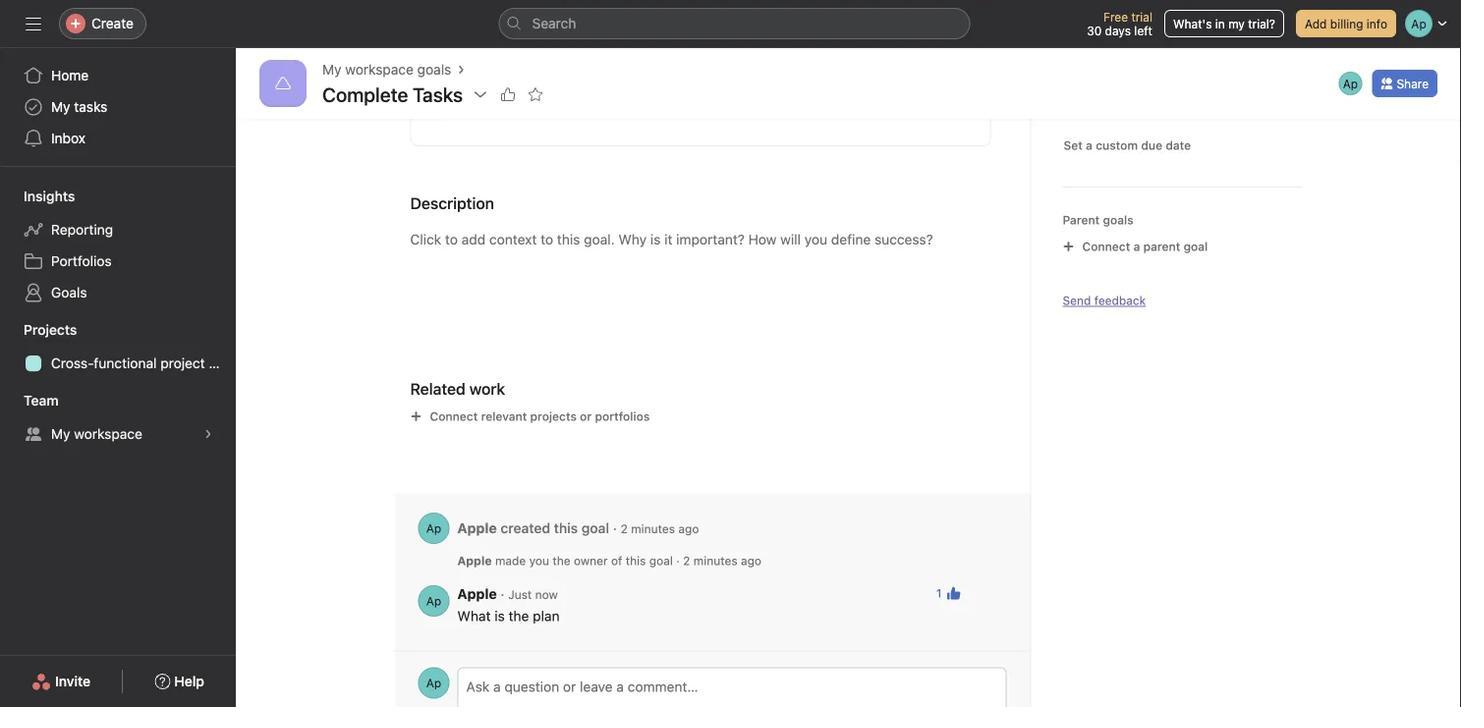 Task type: describe. For each thing, give the bounding box(es) containing it.
portfolios link
[[12, 246, 224, 277]]

apple link for created
[[458, 520, 497, 536]]

add billing info
[[1305, 17, 1388, 30]]

connect relevant projects or portfolios button
[[401, 403, 659, 430]]

my workspace link
[[12, 419, 224, 450]]

parent goals
[[1063, 213, 1134, 227]]

connect a parent goal
[[1083, 240, 1208, 254]]

parent
[[1063, 213, 1100, 227]]

goals
[[51, 285, 87, 301]]

workspace for my workspace
[[74, 426, 142, 442]]

what's in my trial? button
[[1165, 10, 1284, 37]]

related work
[[410, 380, 505, 399]]

1 vertical spatial goals
[[1103, 213, 1134, 227]]

what
[[458, 608, 491, 625]]

goals link
[[12, 277, 224, 309]]

projects
[[530, 410, 577, 424]]

a for set
[[1086, 139, 1093, 152]]

team
[[24, 393, 59, 409]]

my for my tasks
[[51, 99, 70, 115]]

of
[[611, 554, 623, 568]]

insights button
[[0, 187, 75, 206]]

what's in my trial?
[[1173, 17, 1276, 30]]

add to starred image
[[528, 86, 544, 102]]

help button
[[142, 664, 217, 700]]

reporting
[[51, 222, 113, 238]]

just
[[508, 588, 532, 602]]

cross-functional project plan
[[51, 355, 236, 372]]

home link
[[12, 60, 224, 91]]

insights
[[24, 188, 75, 204]]

search button
[[499, 8, 971, 39]]

1 vertical spatial minutes
[[694, 554, 738, 568]]

apple for ·
[[458, 586, 497, 602]]

search
[[532, 15, 576, 31]]

insights element
[[0, 179, 236, 313]]

send
[[1063, 294, 1091, 308]]

complete tasks
[[322, 83, 463, 106]]

cross-functional project plan link
[[12, 348, 236, 379]]

0 likes. click to like this task image
[[500, 86, 516, 102]]

what is the plan
[[458, 608, 560, 625]]

my workspace goals link
[[322, 59, 451, 81]]

apple link for ·
[[458, 586, 497, 602]]

trial
[[1132, 10, 1153, 24]]

billing
[[1331, 17, 1364, 30]]

feedback
[[1095, 294, 1146, 308]]

now
[[535, 588, 558, 602]]

global element
[[0, 48, 236, 166]]

free trial 30 days left
[[1087, 10, 1153, 37]]

connect a parent goal button
[[1054, 233, 1217, 260]]

send feedback
[[1063, 294, 1146, 308]]

1 vertical spatial ago
[[741, 554, 762, 568]]

1 button
[[931, 580, 968, 607]]

30
[[1087, 24, 1102, 37]]

portfolios
[[595, 410, 650, 424]]

set a custom due date button
[[1059, 136, 1196, 155]]

in
[[1216, 17, 1225, 30]]

my
[[1229, 17, 1245, 30]]

0 vertical spatial the
[[553, 554, 571, 568]]

apple for made
[[458, 554, 492, 568]]

relevant
[[481, 410, 527, 424]]

description
[[410, 194, 494, 213]]

help
[[174, 674, 204, 690]]

connect for parent goals
[[1083, 240, 1131, 254]]

share
[[1397, 77, 1429, 90]]

cross-
[[51, 355, 94, 372]]

minutes inside apple created this goal · 2 minutes ago
[[631, 522, 675, 536]]

2 horizontal spatial ·
[[676, 554, 680, 568]]



Task type: locate. For each thing, give the bounding box(es) containing it.
a left parent
[[1134, 240, 1140, 254]]

connect inside button
[[430, 410, 478, 424]]

2 vertical spatial my
[[51, 426, 70, 442]]

2 apple link from the top
[[458, 554, 492, 568]]

2 vertical spatial apple
[[458, 586, 497, 602]]

apple link left made on the left
[[458, 554, 492, 568]]

0 vertical spatial goal
[[1184, 240, 1208, 254]]

set a custom due date
[[1064, 139, 1191, 152]]

2
[[621, 522, 628, 536], [683, 554, 690, 568]]

0 vertical spatial goals
[[417, 61, 451, 78]]

created
[[501, 520, 550, 536]]

· right of
[[676, 554, 680, 568]]

trial?
[[1248, 17, 1276, 30]]

this right created
[[554, 520, 578, 536]]

custom
[[1096, 139, 1138, 152]]

0 vertical spatial a
[[1086, 139, 1093, 152]]

home
[[51, 67, 89, 84]]

a inside button
[[1086, 139, 1093, 152]]

1 horizontal spatial minutes
[[694, 554, 738, 568]]

ago inside apple created this goal · 2 minutes ago
[[679, 522, 699, 536]]

0 vertical spatial workspace
[[345, 61, 414, 78]]

team button
[[0, 391, 59, 411]]

0 horizontal spatial goals
[[417, 61, 451, 78]]

my for my workspace
[[51, 426, 70, 442]]

1 horizontal spatial ago
[[741, 554, 762, 568]]

create
[[91, 15, 134, 31]]

1 vertical spatial the
[[509, 608, 529, 625]]

hide sidebar image
[[26, 16, 41, 31]]

plan for cross-functional project plan
[[209, 355, 236, 372]]

apple made you the owner of this goal · 2 minutes ago
[[458, 554, 762, 568]]

goal
[[1184, 240, 1208, 254], [582, 520, 609, 536], [649, 554, 673, 568]]

share button
[[1372, 70, 1438, 97]]

1 horizontal spatial workspace
[[345, 61, 414, 78]]

connect inside button
[[1083, 240, 1131, 254]]

1 horizontal spatial this
[[626, 554, 646, 568]]

portfolios
[[51, 253, 112, 269]]

my tasks link
[[12, 91, 224, 123]]

a inside button
[[1134, 240, 1140, 254]]

plan right project
[[209, 355, 236, 372]]

my down "team"
[[51, 426, 70, 442]]

connect down related work at the bottom left of page
[[430, 410, 478, 424]]

0 horizontal spatial 2
[[621, 522, 628, 536]]

see details, my workspace image
[[202, 429, 214, 440]]

add
[[1305, 17, 1327, 30]]

1 horizontal spatial plan
[[533, 608, 560, 625]]

my tasks
[[51, 99, 107, 115]]

goals up connect a parent goal button
[[1103, 213, 1134, 227]]

2 right of
[[683, 554, 690, 568]]

date
[[1166, 139, 1191, 152]]

ago
[[679, 522, 699, 536], [741, 554, 762, 568]]

goal for parent
[[1184, 240, 1208, 254]]

goal for this
[[582, 520, 609, 536]]

apple link up what
[[458, 586, 497, 602]]

1 vertical spatial connect
[[430, 410, 478, 424]]

· up of
[[613, 520, 617, 536]]

reporting link
[[12, 214, 224, 246]]

0 horizontal spatial connect
[[430, 410, 478, 424]]

0 vertical spatial my
[[322, 61, 342, 78]]

show options image
[[473, 86, 488, 102]]

a right set on the right top
[[1086, 139, 1093, 152]]

parent
[[1144, 240, 1181, 254]]

my workspace goals
[[322, 61, 451, 78]]

2 apple from the top
[[458, 554, 492, 568]]

connect down parent goals
[[1083, 240, 1131, 254]]

you
[[529, 554, 549, 568]]

plan for what is the plan
[[533, 608, 560, 625]]

search list box
[[499, 8, 971, 39]]

apple link
[[458, 520, 497, 536], [458, 554, 492, 568], [458, 586, 497, 602]]

0 vertical spatial apple
[[458, 520, 497, 536]]

invite
[[55, 674, 91, 690]]

apple
[[458, 520, 497, 536], [458, 554, 492, 568], [458, 586, 497, 602]]

0 horizontal spatial this
[[554, 520, 578, 536]]

goal inside button
[[1184, 240, 1208, 254]]

2 inside apple created this goal · 2 minutes ago
[[621, 522, 628, 536]]

0 horizontal spatial the
[[509, 608, 529, 625]]

a for connect
[[1134, 240, 1140, 254]]

connect for related work
[[430, 410, 478, 424]]

my inside global element
[[51, 99, 70, 115]]

1 horizontal spatial a
[[1134, 240, 1140, 254]]

2 vertical spatial apple link
[[458, 586, 497, 602]]

the right is
[[509, 608, 529, 625]]

functional
[[94, 355, 157, 372]]

workspace up complete tasks
[[345, 61, 414, 78]]

my up complete tasks
[[322, 61, 342, 78]]

plan
[[209, 355, 236, 372], [533, 608, 560, 625]]

plan inside projects element
[[209, 355, 236, 372]]

invite button
[[19, 664, 103, 700]]

made
[[495, 554, 526, 568]]

0 horizontal spatial ago
[[679, 522, 699, 536]]

my
[[322, 61, 342, 78], [51, 99, 70, 115], [51, 426, 70, 442]]

workspace
[[345, 61, 414, 78], [74, 426, 142, 442]]

the right you
[[553, 554, 571, 568]]

2 vertical spatial ·
[[501, 586, 505, 602]]

0 vertical spatial ·
[[613, 520, 617, 536]]

ap
[[1343, 77, 1358, 90], [426, 522, 441, 536], [426, 595, 441, 608], [426, 677, 441, 690]]

1 vertical spatial a
[[1134, 240, 1140, 254]]

days
[[1105, 24, 1131, 37]]

2 horizontal spatial goal
[[1184, 240, 1208, 254]]

0 vertical spatial plan
[[209, 355, 236, 372]]

1
[[937, 587, 942, 601]]

3 apple from the top
[[458, 586, 497, 602]]

what's
[[1173, 17, 1212, 30]]

inbox link
[[12, 123, 224, 154]]

apple for created
[[458, 520, 497, 536]]

apple created this goal · 2 minutes ago
[[458, 520, 699, 536]]

apple left made on the left
[[458, 554, 492, 568]]

0 horizontal spatial minutes
[[631, 522, 675, 536]]

connect relevant projects or portfolios
[[430, 410, 650, 424]]

1 vertical spatial 2
[[683, 554, 690, 568]]

a
[[1086, 139, 1093, 152], [1134, 240, 1140, 254]]

1 vertical spatial goal
[[582, 520, 609, 536]]

· left just
[[501, 586, 505, 602]]

apple · just now
[[458, 586, 558, 602]]

0 vertical spatial connect
[[1083, 240, 1131, 254]]

0 horizontal spatial ·
[[501, 586, 505, 602]]

1 vertical spatial workspace
[[74, 426, 142, 442]]

projects
[[24, 322, 77, 338]]

plan down now
[[533, 608, 560, 625]]

projects element
[[0, 313, 236, 383]]

1 horizontal spatial connect
[[1083, 240, 1131, 254]]

1 apple link from the top
[[458, 520, 497, 536]]

goal right of
[[649, 554, 673, 568]]

or
[[580, 410, 592, 424]]

tasks
[[74, 99, 107, 115]]

add billing info button
[[1296, 10, 1397, 37]]

0 vertical spatial this
[[554, 520, 578, 536]]

0 horizontal spatial workspace
[[74, 426, 142, 442]]

projects button
[[0, 320, 77, 340]]

1 horizontal spatial goal
[[649, 554, 673, 568]]

1 vertical spatial my
[[51, 99, 70, 115]]

workspace inside teams "element"
[[74, 426, 142, 442]]

info
[[1367, 17, 1388, 30]]

2 vertical spatial goal
[[649, 554, 673, 568]]

minutes
[[631, 522, 675, 536], [694, 554, 738, 568]]

goals
[[417, 61, 451, 78], [1103, 213, 1134, 227]]

connect
[[1083, 240, 1131, 254], [430, 410, 478, 424]]

1 horizontal spatial goals
[[1103, 213, 1134, 227]]

due
[[1141, 139, 1163, 152]]

this right of
[[626, 554, 646, 568]]

free
[[1104, 10, 1128, 24]]

1 horizontal spatial the
[[553, 554, 571, 568]]

3 apple link from the top
[[458, 586, 497, 602]]

0 horizontal spatial plan
[[209, 355, 236, 372]]

my left 'tasks'
[[51, 99, 70, 115]]

teams element
[[0, 383, 236, 454]]

owner
[[574, 554, 608, 568]]

0 horizontal spatial a
[[1086, 139, 1093, 152]]

0 vertical spatial minutes
[[631, 522, 675, 536]]

1 vertical spatial this
[[626, 554, 646, 568]]

my for my workspace goals
[[322, 61, 342, 78]]

project
[[160, 355, 205, 372]]

send feedback link
[[1063, 292, 1146, 310]]

is
[[495, 608, 505, 625]]

apple up what
[[458, 586, 497, 602]]

my inside teams "element"
[[51, 426, 70, 442]]

1 horizontal spatial 2
[[683, 554, 690, 568]]

1 vertical spatial apple link
[[458, 554, 492, 568]]

1 horizontal spatial ·
[[613, 520, 617, 536]]

0 vertical spatial 2
[[621, 522, 628, 536]]

goal up owner at the left of page
[[582, 520, 609, 536]]

workspace for my workspace goals
[[345, 61, 414, 78]]

0 vertical spatial ago
[[679, 522, 699, 536]]

1 vertical spatial apple
[[458, 554, 492, 568]]

2 up of
[[621, 522, 628, 536]]

inbox
[[51, 130, 86, 146]]

this
[[554, 520, 578, 536], [626, 554, 646, 568]]

0 vertical spatial apple link
[[458, 520, 497, 536]]

my workspace
[[51, 426, 142, 442]]

apple up made on the left
[[458, 520, 497, 536]]

workspace down cross-functional project plan link
[[74, 426, 142, 442]]

0 horizontal spatial goal
[[582, 520, 609, 536]]

goal right parent
[[1184, 240, 1208, 254]]

1 vertical spatial ·
[[676, 554, 680, 568]]

apple link up made on the left
[[458, 520, 497, 536]]

left
[[1135, 24, 1153, 37]]

create button
[[59, 8, 146, 39]]

goals up complete tasks
[[417, 61, 451, 78]]

1 vertical spatial plan
[[533, 608, 560, 625]]

1 apple from the top
[[458, 520, 497, 536]]

set
[[1064, 139, 1083, 152]]



Task type: vqa. For each thing, say whether or not it's contained in the screenshot.
trial
yes



